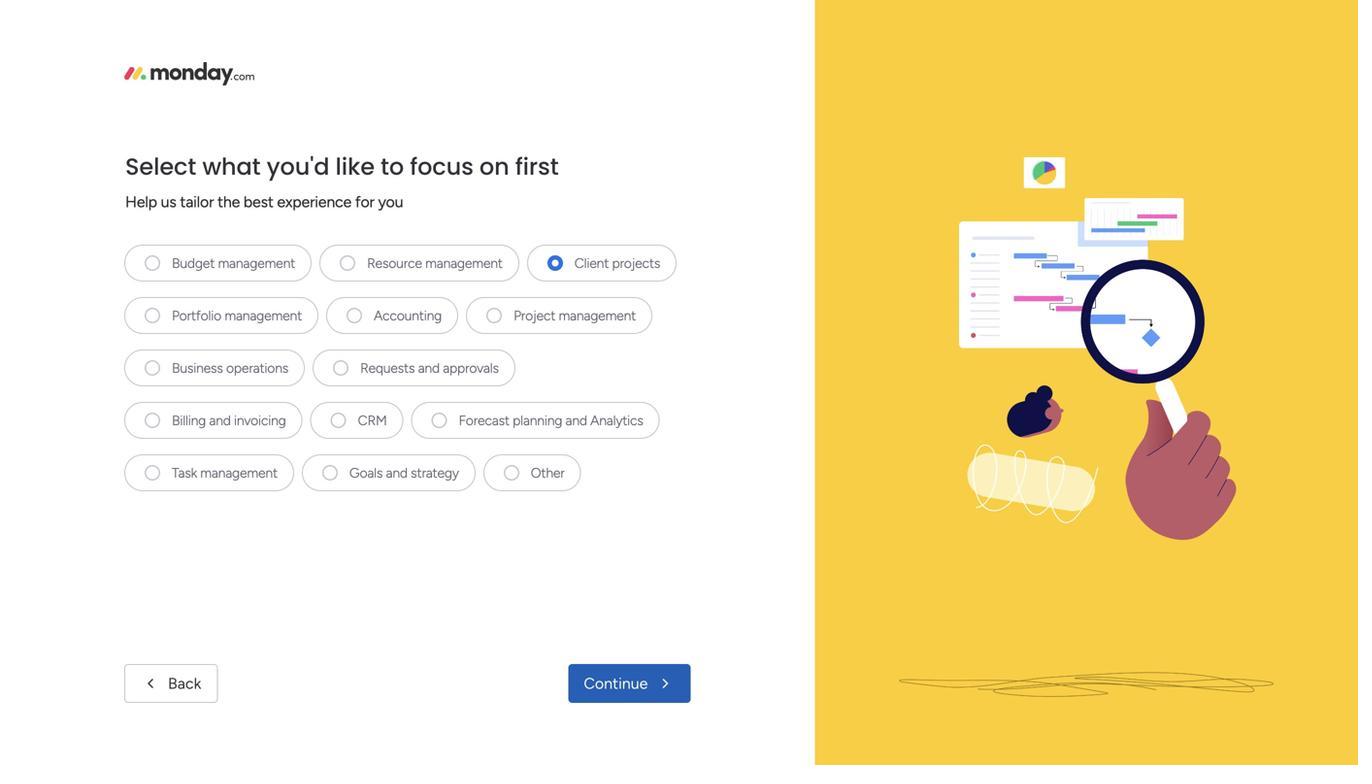 Task type: describe. For each thing, give the bounding box(es) containing it.
task
[[172, 465, 197, 481]]

crm
[[358, 412, 387, 429]]

management for budget management
[[218, 255, 295, 271]]

like
[[335, 150, 375, 183]]

projects
[[612, 255, 660, 271]]

management for resource management
[[425, 255, 503, 271]]

back
[[168, 674, 201, 693]]

accounting
[[374, 307, 442, 324]]

help
[[125, 193, 157, 211]]

select
[[125, 150, 196, 183]]

billing
[[172, 412, 206, 429]]

select what you'd like to focus on first help us tailor the best experience for you
[[125, 150, 559, 211]]

management for project management
[[559, 307, 636, 324]]

what would you like to focus on first image
[[815, 0, 1358, 765]]

what
[[202, 150, 261, 183]]

and for strategy
[[386, 465, 408, 481]]

invoicing
[[234, 412, 286, 429]]

planning
[[513, 412, 562, 429]]

the
[[217, 193, 240, 211]]

goals
[[349, 465, 383, 481]]

forecast planning and analytics
[[459, 412, 643, 429]]

operations
[[226, 360, 288, 376]]

requests and approvals
[[360, 360, 499, 376]]

task management
[[172, 465, 278, 481]]

project
[[514, 307, 555, 324]]

management for portfolio management
[[225, 307, 302, 324]]

strategy
[[411, 465, 459, 481]]



Task type: vqa. For each thing, say whether or not it's contained in the screenshot.
OPERATIONS
yes



Task type: locate. For each thing, give the bounding box(es) containing it.
and right requests
[[418, 360, 440, 376]]

business operations
[[172, 360, 288, 376]]

resource
[[367, 255, 422, 271]]

forecast
[[459, 412, 510, 429]]

best
[[244, 193, 273, 211]]

budget management
[[172, 255, 295, 271]]

focus
[[410, 150, 474, 183]]

you
[[378, 193, 403, 211]]

and for invoicing
[[209, 412, 231, 429]]

management up portfolio management
[[218, 255, 295, 271]]

us
[[161, 193, 176, 211]]

business
[[172, 360, 223, 376]]

to
[[381, 150, 404, 183]]

and right goals
[[386, 465, 408, 481]]

analytics
[[590, 412, 643, 429]]

back button
[[124, 664, 218, 703]]

management right resource
[[425, 255, 503, 271]]

resource management
[[367, 255, 503, 271]]

first
[[515, 150, 559, 183]]

and
[[418, 360, 440, 376], [209, 412, 231, 429], [566, 412, 587, 429], [386, 465, 408, 481]]

management down billing and invoicing
[[200, 465, 278, 481]]

tailor
[[180, 193, 214, 211]]

and right billing
[[209, 412, 231, 429]]

logo image
[[124, 62, 255, 85]]

goals and strategy
[[349, 465, 459, 481]]

management up operations at the top left of the page
[[225, 307, 302, 324]]

portfolio
[[172, 307, 221, 324]]

budget
[[172, 255, 215, 271]]

client
[[575, 255, 609, 271]]

continue
[[584, 674, 648, 693]]

continue button
[[568, 664, 691, 703]]

on
[[480, 150, 509, 183]]

project management
[[514, 307, 636, 324]]

billing and invoicing
[[172, 412, 286, 429]]

management
[[218, 255, 295, 271], [425, 255, 503, 271], [225, 307, 302, 324], [559, 307, 636, 324], [200, 465, 278, 481]]

requests
[[360, 360, 415, 376]]

management for task management
[[200, 465, 278, 481]]

for
[[355, 193, 374, 211]]

approvals
[[443, 360, 499, 376]]

and right planning
[[566, 412, 587, 429]]

other
[[531, 465, 565, 481]]

and for approvals
[[418, 360, 440, 376]]

client projects
[[575, 255, 660, 271]]

portfolio management
[[172, 307, 302, 324]]

experience
[[277, 193, 352, 211]]

management down client
[[559, 307, 636, 324]]

you'd
[[267, 150, 329, 183]]



